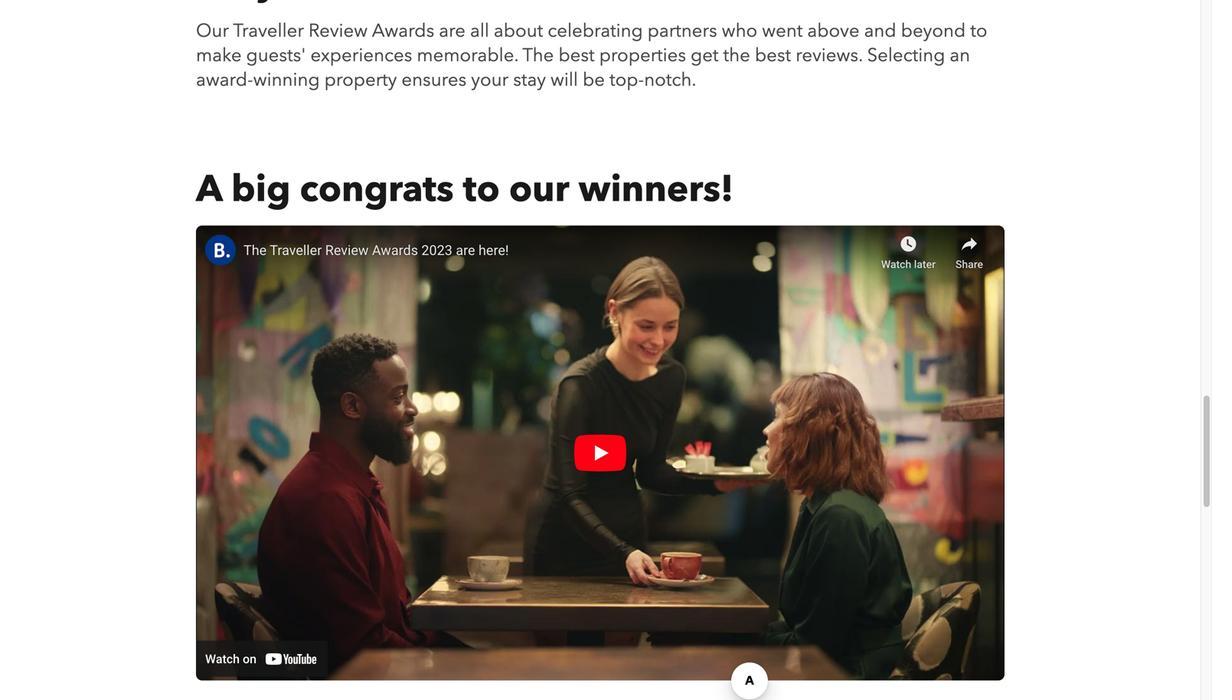 Task type: locate. For each thing, give the bounding box(es) containing it.
0 vertical spatial to
[[971, 18, 988, 43]]

1 horizontal spatial best
[[755, 43, 791, 68]]

be
[[583, 67, 605, 93]]

and
[[864, 18, 897, 43]]

went
[[762, 18, 803, 43]]

top-
[[610, 67, 644, 93]]

to right an
[[971, 18, 988, 43]]

reviews.
[[796, 43, 863, 68]]

the
[[523, 43, 554, 68]]

celebrating
[[548, 18, 643, 43]]

1 horizontal spatial to
[[971, 18, 988, 43]]

ensures
[[402, 67, 467, 93]]

our traveller review awards are all about celebrating partners who went above and beyond to make guests' experiences memorable. the best properties get the best reviews. selecting an award-winning property ensures your stay will be top-notch.
[[196, 18, 988, 93]]

to left our
[[463, 164, 500, 214]]

0 horizontal spatial best
[[559, 43, 595, 68]]

best
[[559, 43, 595, 68], [755, 43, 791, 68]]

best right the the
[[755, 43, 791, 68]]

selecting
[[867, 43, 945, 68]]

the
[[723, 43, 750, 68]]

award-
[[196, 67, 253, 93]]

1 best from the left
[[559, 43, 595, 68]]

best right the
[[559, 43, 595, 68]]

0 horizontal spatial to
[[463, 164, 500, 214]]

to
[[971, 18, 988, 43], [463, 164, 500, 214]]

make
[[196, 43, 242, 68]]

property
[[324, 67, 397, 93]]

awards
[[372, 18, 434, 43]]



Task type: vqa. For each thing, say whether or not it's contained in the screenshot.
the off
no



Task type: describe. For each thing, give the bounding box(es) containing it.
stay
[[513, 67, 546, 93]]

notch.
[[644, 67, 697, 93]]

big
[[231, 164, 291, 214]]

guests'
[[246, 43, 306, 68]]

beyond
[[901, 18, 966, 43]]

are
[[439, 18, 466, 43]]

about
[[494, 18, 543, 43]]

congrats
[[300, 164, 454, 214]]

winning
[[253, 67, 320, 93]]

get
[[691, 43, 719, 68]]

properties
[[599, 43, 686, 68]]

your
[[471, 67, 509, 93]]

memorable.
[[417, 43, 518, 68]]

above
[[808, 18, 860, 43]]

experiences
[[311, 43, 412, 68]]

traveller
[[233, 18, 304, 43]]

our
[[196, 18, 229, 43]]

2 best from the left
[[755, 43, 791, 68]]

will
[[551, 67, 578, 93]]

all
[[470, 18, 489, 43]]

review
[[309, 18, 368, 43]]

who
[[722, 18, 758, 43]]

partners
[[648, 18, 717, 43]]

1 vertical spatial to
[[463, 164, 500, 214]]

a big congrats to our winners!
[[196, 164, 734, 214]]

our
[[509, 164, 570, 214]]

winners!
[[579, 164, 734, 214]]

an
[[950, 43, 970, 68]]

a
[[196, 164, 222, 214]]

to inside our traveller review awards are all about celebrating partners who went above and beyond to make guests' experiences memorable. the best properties get the best reviews. selecting an award-winning property ensures your stay will be top-notch.
[[971, 18, 988, 43]]



